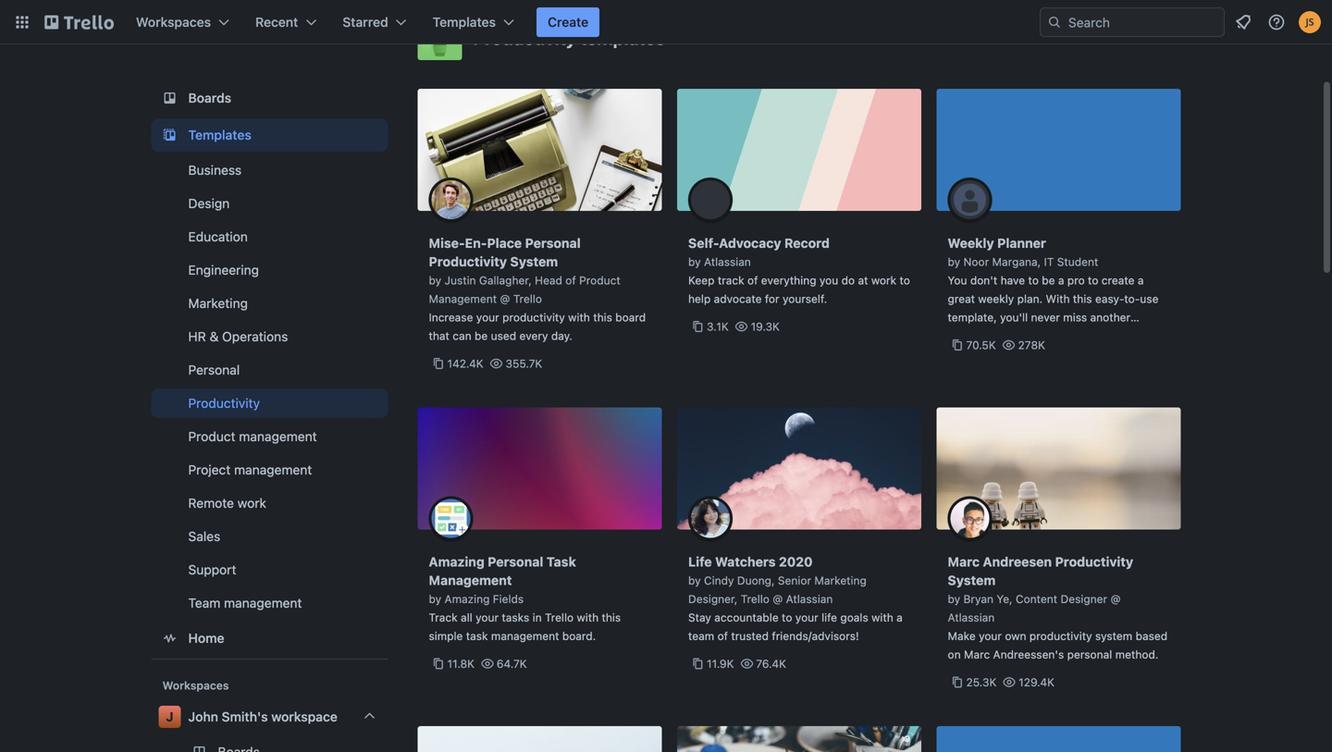 Task type: locate. For each thing, give the bounding box(es) containing it.
of inside life watchers 2020 by cindy duong, senior marketing designer, trello @ atlassian stay accountable to your life goals with a team of trusted friends/advisors!
[[717, 630, 728, 642]]

john smith (johnsmith38824343) image
[[1299, 11, 1321, 33]]

0 vertical spatial trello
[[513, 292, 542, 305]]

0 vertical spatial work
[[871, 274, 896, 287]]

home
[[188, 630, 224, 646]]

project management
[[188, 462, 312, 477]]

life
[[822, 611, 837, 624]]

1 vertical spatial amazing
[[445, 593, 490, 605]]

with for life watchers 2020
[[872, 611, 893, 624]]

1 horizontal spatial system
[[948, 573, 996, 588]]

0 notifications image
[[1232, 11, 1254, 33]]

@ right designer on the bottom
[[1111, 593, 1121, 605]]

1 horizontal spatial marketing
[[814, 574, 867, 587]]

management down product management link
[[234, 462, 312, 477]]

of inside self-advocacy record by atlassian keep track of everything you do at work to help advocate for yourself.
[[747, 274, 758, 287]]

tasks
[[502, 611, 529, 624]]

this right in
[[602, 611, 621, 624]]

1 horizontal spatial @
[[773, 593, 783, 605]]

system inside marc andreesen productivity system by bryan ye, content designer @ atlassian make your own productivity system based on marc andreessen's personal method.
[[948, 573, 996, 588]]

used
[[491, 329, 516, 342]]

amazing fields image
[[429, 496, 473, 541]]

workspaces
[[136, 14, 211, 30], [162, 679, 229, 692]]

0 horizontal spatial @
[[500, 292, 510, 305]]

1 vertical spatial templates
[[188, 127, 251, 142]]

management down justin
[[429, 292, 497, 305]]

productivity up every
[[502, 311, 565, 324]]

management down productivity link
[[239, 429, 317, 444]]

marc up bryan
[[948, 554, 980, 569]]

marketing up life
[[814, 574, 867, 587]]

2 vertical spatial personal
[[488, 554, 543, 569]]

your inside mise-en-place personal productivity system by justin gallagher, head of product management @ trello increase your productivity with this board that can be used every day.
[[476, 311, 499, 324]]

a
[[1058, 274, 1064, 287], [1138, 274, 1144, 287], [897, 611, 903, 624]]

productivity
[[502, 311, 565, 324], [1030, 630, 1092, 642]]

productivity icon image
[[418, 16, 462, 60]]

trello down head
[[513, 292, 542, 305]]

3.1k
[[707, 320, 729, 333]]

design link
[[151, 189, 388, 218]]

noor margana, it student image
[[948, 178, 992, 222]]

by down life
[[688, 574, 701, 587]]

0 vertical spatial this
[[1073, 292, 1092, 305]]

recent button
[[244, 7, 328, 37]]

by inside life watchers 2020 by cindy duong, senior marketing designer, trello @ atlassian stay accountable to your life goals with a team of trusted friends/advisors!
[[688, 574, 701, 587]]

your inside amazing personal task management by amazing fields track all your tasks in trello with this simple task management board.
[[476, 611, 499, 624]]

bryan
[[963, 593, 993, 605]]

1 management from the top
[[429, 292, 497, 305]]

0 horizontal spatial productivity
[[502, 311, 565, 324]]

@ down gallagher,
[[500, 292, 510, 305]]

1 vertical spatial productivity
[[1030, 630, 1092, 642]]

your left own
[[979, 630, 1002, 642]]

product up project
[[188, 429, 235, 444]]

atlassian down senior
[[786, 593, 833, 605]]

by left bryan
[[948, 593, 960, 605]]

a right goals
[[897, 611, 903, 624]]

1 vertical spatial work
[[238, 495, 266, 511]]

atlassian inside self-advocacy record by atlassian keep track of everything you do at work to help advocate for yourself.
[[704, 255, 751, 268]]

0 horizontal spatial product
[[188, 429, 235, 444]]

with right goals
[[872, 611, 893, 624]]

help
[[688, 292, 711, 305]]

1 vertical spatial personal
[[188, 362, 240, 377]]

trello right in
[[545, 611, 574, 624]]

to up friends/advisors!
[[782, 611, 792, 624]]

your inside marc andreesen productivity system by bryan ye, content designer @ atlassian make your own productivity system based on marc andreessen's personal method.
[[979, 630, 1002, 642]]

productivity down en-
[[429, 254, 507, 269]]

be right can
[[475, 329, 488, 342]]

of right head
[[565, 274, 576, 287]]

to inside life watchers 2020 by cindy duong, senior marketing designer, trello @ atlassian stay accountable to your life goals with a team of trusted friends/advisors!
[[782, 611, 792, 624]]

0 vertical spatial product
[[579, 274, 621, 287]]

advocate
[[714, 292, 762, 305]]

0 vertical spatial personal
[[525, 235, 581, 251]]

again!
[[995, 329, 1027, 342]]

2 vertical spatial trello
[[545, 611, 574, 624]]

productivity up personal
[[1030, 630, 1092, 642]]

system up head
[[510, 254, 558, 269]]

personal
[[1067, 648, 1112, 661]]

by left justin
[[429, 274, 441, 287]]

1 vertical spatial workspaces
[[162, 679, 229, 692]]

workspaces up board icon
[[136, 14, 211, 30]]

in
[[532, 611, 542, 624]]

1 vertical spatial atlassian
[[786, 593, 833, 605]]

goals
[[840, 611, 868, 624]]

this down pro
[[1073, 292, 1092, 305]]

with up board.
[[577, 611, 599, 624]]

of right 'team'
[[717, 630, 728, 642]]

workspaces button
[[125, 7, 241, 37]]

management
[[429, 292, 497, 305], [429, 573, 512, 588]]

advocacy
[[719, 235, 781, 251]]

2020
[[779, 554, 813, 569]]

product management link
[[151, 422, 388, 451]]

great
[[948, 292, 975, 305]]

fields
[[493, 593, 524, 605]]

atlassian inside life watchers 2020 by cindy duong, senior marketing designer, trello @ atlassian stay accountable to your life goals with a team of trusted friends/advisors!
[[786, 593, 833, 605]]

2 horizontal spatial atlassian
[[948, 611, 995, 624]]

11.8k
[[447, 657, 475, 670]]

1 horizontal spatial templates
[[433, 14, 496, 30]]

remote work
[[188, 495, 266, 511]]

your up used
[[476, 311, 499, 324]]

marketing
[[188, 296, 248, 311], [814, 574, 867, 587]]

this inside weekly planner by noor margana, it student you don't have to be a pro to create a great weekly plan. with this easy-to-use template, you'll never miss another deadline again!
[[1073, 292, 1092, 305]]

templates button
[[422, 7, 525, 37]]

amazing up all
[[445, 593, 490, 605]]

1 horizontal spatial product
[[579, 274, 621, 287]]

template,
[[948, 311, 997, 324]]

by up "track"
[[429, 593, 441, 605]]

this left board
[[593, 311, 612, 324]]

based
[[1136, 630, 1168, 642]]

2 horizontal spatial of
[[747, 274, 758, 287]]

0 vertical spatial management
[[429, 292, 497, 305]]

with
[[1046, 292, 1070, 305]]

by up you
[[948, 255, 960, 268]]

marc andreesen productivity system by bryan ye, content designer @ atlassian make your own productivity system based on marc andreessen's personal method.
[[948, 554, 1168, 661]]

task
[[466, 630, 488, 642]]

1 vertical spatial system
[[948, 573, 996, 588]]

smith's
[[222, 709, 268, 724]]

0 vertical spatial amazing
[[429, 554, 485, 569]]

self-
[[688, 235, 719, 251]]

gallagher,
[[479, 274, 532, 287]]

2 vertical spatial atlassian
[[948, 611, 995, 624]]

a left pro
[[1058, 274, 1064, 287]]

2 vertical spatial this
[[602, 611, 621, 624]]

system up bryan
[[948, 573, 996, 588]]

engineering
[[188, 262, 259, 278]]

education link
[[151, 222, 388, 252]]

support
[[188, 562, 236, 577]]

0 horizontal spatial marketing
[[188, 296, 248, 311]]

task
[[547, 554, 576, 569]]

with up day.
[[568, 311, 590, 324]]

personal link
[[151, 355, 388, 385]]

with inside life watchers 2020 by cindy duong, senior marketing designer, trello @ atlassian stay accountable to your life goals with a team of trusted friends/advisors!
[[872, 611, 893, 624]]

of inside mise-en-place personal productivity system by justin gallagher, head of product management @ trello increase your productivity with this board that can be used every day.
[[565, 274, 576, 287]]

don't
[[970, 274, 997, 287]]

team
[[688, 630, 714, 642]]

trello down duong,
[[741, 593, 770, 605]]

0 horizontal spatial a
[[897, 611, 903, 624]]

en-
[[465, 235, 487, 251]]

atlassian
[[704, 255, 751, 268], [786, 593, 833, 605], [948, 611, 995, 624]]

all
[[461, 611, 472, 624]]

team management link
[[151, 588, 388, 618]]

your up friends/advisors!
[[795, 611, 818, 624]]

management inside amazing personal task management by amazing fields track all your tasks in trello with this simple task management board.
[[429, 573, 512, 588]]

amazing personal task management by amazing fields track all your tasks in trello with this simple task management board.
[[429, 554, 621, 642]]

of right track
[[747, 274, 758, 287]]

primary element
[[0, 0, 1332, 44]]

workspaces up john
[[162, 679, 229, 692]]

2 horizontal spatial trello
[[741, 593, 770, 605]]

management down support link
[[224, 595, 302, 611]]

management
[[239, 429, 317, 444], [234, 462, 312, 477], [224, 595, 302, 611], [491, 630, 559, 642]]

product management
[[188, 429, 317, 444]]

1 vertical spatial this
[[593, 311, 612, 324]]

management for project management
[[234, 462, 312, 477]]

1 vertical spatial management
[[429, 573, 512, 588]]

remote work link
[[151, 488, 388, 518]]

management inside amazing personal task management by amazing fields track all your tasks in trello with this simple task management board.
[[491, 630, 559, 642]]

management down tasks
[[491, 630, 559, 642]]

with inside mise-en-place personal productivity system by justin gallagher, head of product management @ trello increase your productivity with this board that can be used every day.
[[568, 311, 590, 324]]

personal up head
[[525, 235, 581, 251]]

a up use
[[1138, 274, 1144, 287]]

1 horizontal spatial atlassian
[[786, 593, 833, 605]]

your right all
[[476, 611, 499, 624]]

atlassian up track
[[704, 255, 751, 268]]

productivity inside marc andreesen productivity system by bryan ye, content designer @ atlassian make your own productivity system based on marc andreessen's personal method.
[[1030, 630, 1092, 642]]

with inside amazing personal task management by amazing fields track all your tasks in trello with this simple task management board.
[[577, 611, 599, 624]]

starred
[[343, 14, 388, 30]]

productivity inside mise-en-place personal productivity system by justin gallagher, head of product management @ trello increase your productivity with this board that can be used every day.
[[502, 311, 565, 324]]

personal inside amazing personal task management by amazing fields track all your tasks in trello with this simple task management board.
[[488, 554, 543, 569]]

system inside mise-en-place personal productivity system by justin gallagher, head of product management @ trello increase your productivity with this board that can be used every day.
[[510, 254, 558, 269]]

0 horizontal spatial be
[[475, 329, 488, 342]]

hr & operations link
[[151, 322, 388, 352]]

every
[[519, 329, 548, 342]]

work down project management
[[238, 495, 266, 511]]

by inside mise-en-place personal productivity system by justin gallagher, head of product management @ trello increase your productivity with this board that can be used every day.
[[429, 274, 441, 287]]

to up plan.
[[1028, 274, 1039, 287]]

product up board
[[579, 274, 621, 287]]

@ down senior
[[773, 593, 783, 605]]

watchers
[[715, 554, 776, 569]]

personal up fields
[[488, 554, 543, 569]]

own
[[1005, 630, 1026, 642]]

sales
[[188, 529, 220, 544]]

personal down &
[[188, 362, 240, 377]]

management for product management
[[239, 429, 317, 444]]

0 vertical spatial templates
[[433, 14, 496, 30]]

0 horizontal spatial templates
[[188, 127, 251, 142]]

to right at
[[900, 274, 910, 287]]

ye,
[[997, 593, 1013, 605]]

amazing down amazing fields image on the left of page
[[429, 554, 485, 569]]

templates right starred popup button
[[433, 14, 496, 30]]

0 vertical spatial atlassian
[[704, 255, 751, 268]]

0 vertical spatial productivity
[[502, 311, 565, 324]]

@ inside life watchers 2020 by cindy duong, senior marketing designer, trello @ atlassian stay accountable to your life goals with a team of trusted friends/advisors!
[[773, 593, 783, 605]]

productivity up designer on the bottom
[[1055, 554, 1133, 569]]

templates link
[[151, 118, 388, 152]]

personal inside personal link
[[188, 362, 240, 377]]

product inside mise-en-place personal productivity system by justin gallagher, head of product management @ trello increase your productivity with this board that can be used every day.
[[579, 274, 621, 287]]

management for team management
[[224, 595, 302, 611]]

at
[[858, 274, 868, 287]]

0 horizontal spatial trello
[[513, 292, 542, 305]]

0 vertical spatial be
[[1042, 274, 1055, 287]]

templates up the business
[[188, 127, 251, 142]]

@ inside mise-en-place personal productivity system by justin gallagher, head of product management @ trello increase your productivity with this board that can be used every day.
[[500, 292, 510, 305]]

template board image
[[159, 124, 181, 146]]

1 vertical spatial marketing
[[814, 574, 867, 587]]

atlassian down bryan
[[948, 611, 995, 624]]

1 horizontal spatial trello
[[545, 611, 574, 624]]

productivity inside marc andreesen productivity system by bryan ye, content designer @ atlassian make your own productivity system based on marc andreessen's personal method.
[[1055, 554, 1133, 569]]

marc right on
[[964, 648, 990, 661]]

1 vertical spatial trello
[[741, 593, 770, 605]]

your
[[476, 311, 499, 324], [476, 611, 499, 624], [795, 611, 818, 624], [979, 630, 1002, 642]]

by up keep
[[688, 255, 701, 268]]

boards link
[[151, 81, 388, 115]]

marketing up &
[[188, 296, 248, 311]]

record
[[784, 235, 830, 251]]

justin gallagher, head of product management @ trello image
[[429, 178, 473, 222]]

cindy
[[704, 574, 734, 587]]

0 horizontal spatial atlassian
[[704, 255, 751, 268]]

1 horizontal spatial be
[[1042, 274, 1055, 287]]

2 management from the top
[[429, 573, 512, 588]]

weekly planner by noor margana, it student you don't have to be a pro to create a great weekly plan. with this easy-to-use template, you'll never miss another deadline again!
[[948, 235, 1159, 342]]

2 horizontal spatial @
[[1111, 593, 1121, 605]]

0 vertical spatial workspaces
[[136, 14, 211, 30]]

0 horizontal spatial system
[[510, 254, 558, 269]]

1 horizontal spatial of
[[717, 630, 728, 642]]

0 vertical spatial marketing
[[188, 296, 248, 311]]

1 vertical spatial marc
[[964, 648, 990, 661]]

work inside self-advocacy record by atlassian keep track of everything you do at work to help advocate for yourself.
[[871, 274, 896, 287]]

1 vertical spatial be
[[475, 329, 488, 342]]

0 horizontal spatial work
[[238, 495, 266, 511]]

engineering link
[[151, 255, 388, 285]]

0 vertical spatial system
[[510, 254, 558, 269]]

by inside amazing personal task management by amazing fields track all your tasks in trello with this simple task management board.
[[429, 593, 441, 605]]

management up all
[[429, 573, 512, 588]]

you
[[820, 274, 838, 287]]

trello
[[513, 292, 542, 305], [741, 593, 770, 605], [545, 611, 574, 624]]

to inside self-advocacy record by atlassian keep track of everything you do at work to help advocate for yourself.
[[900, 274, 910, 287]]

0 horizontal spatial of
[[565, 274, 576, 287]]

be down it
[[1042, 274, 1055, 287]]

1 horizontal spatial work
[[871, 274, 896, 287]]

1 horizontal spatial productivity
[[1030, 630, 1092, 642]]

accountable
[[714, 611, 779, 624]]

friends/advisors!
[[772, 630, 859, 642]]

templates
[[433, 14, 496, 30], [188, 127, 251, 142]]

board.
[[562, 630, 596, 642]]

home link
[[151, 622, 388, 655]]

work right at
[[871, 274, 896, 287]]



Task type: describe. For each thing, give the bounding box(es) containing it.
bryan ye, content designer @ atlassian image
[[948, 496, 992, 541]]

you
[[948, 274, 967, 287]]

another
[[1090, 311, 1131, 324]]

increase
[[429, 311, 473, 324]]

marketing inside life watchers 2020 by cindy duong, senior marketing designer, trello @ atlassian stay accountable to your life goals with a team of trusted friends/advisors!
[[814, 574, 867, 587]]

method.
[[1115, 648, 1159, 661]]

0 vertical spatial marc
[[948, 554, 980, 569]]

templates inside templates 'popup button'
[[433, 14, 496, 30]]

70.5k
[[966, 339, 996, 352]]

can
[[453, 329, 471, 342]]

project management link
[[151, 455, 388, 485]]

day.
[[551, 329, 572, 342]]

j
[[166, 709, 174, 724]]

home image
[[159, 627, 181, 649]]

make
[[948, 630, 976, 642]]

by inside self-advocacy record by atlassian keep track of everything you do at work to help advocate for yourself.
[[688, 255, 701, 268]]

for
[[765, 292, 779, 305]]

trello inside mise-en-place personal productivity system by justin gallagher, head of product management @ trello increase your productivity with this board that can be used every day.
[[513, 292, 542, 305]]

productivity up the product management
[[188, 395, 260, 411]]

productivity link
[[151, 389, 388, 418]]

create button
[[537, 7, 600, 37]]

templates inside templates 'link'
[[188, 127, 251, 142]]

76.4k
[[756, 657, 786, 670]]

team management
[[188, 595, 302, 611]]

marketing link
[[151, 289, 388, 318]]

student
[[1057, 255, 1098, 268]]

john smith's workspace
[[188, 709, 338, 724]]

boards
[[188, 90, 231, 105]]

cindy duong, senior marketing designer, trello @ atlassian image
[[688, 496, 733, 541]]

place
[[487, 235, 522, 251]]

this inside mise-en-place personal productivity system by justin gallagher, head of product management @ trello increase your productivity with this board that can be used every day.
[[593, 311, 612, 324]]

with for mise-en-place personal productivity system
[[568, 311, 590, 324]]

atlassian image
[[688, 178, 733, 222]]

355.7k
[[506, 357, 542, 370]]

content
[[1016, 593, 1058, 605]]

duong,
[[737, 574, 775, 587]]

@ inside marc andreesen productivity system by bryan ye, content designer @ atlassian make your own productivity system based on marc andreessen's personal method.
[[1111, 593, 1121, 605]]

board
[[615, 311, 646, 324]]

everything
[[761, 274, 816, 287]]

keep
[[688, 274, 715, 287]]

track
[[718, 274, 744, 287]]

by inside marc andreesen productivity system by bryan ye, content designer @ atlassian make your own productivity system based on marc andreessen's personal method.
[[948, 593, 960, 605]]

&
[[210, 329, 219, 344]]

do
[[841, 274, 855, 287]]

be inside weekly planner by noor margana, it student you don't have to be a pro to create a great weekly plan. with this easy-to-use template, you'll never miss another deadline again!
[[1042, 274, 1055, 287]]

use
[[1140, 292, 1159, 305]]

self-advocacy record by atlassian keep track of everything you do at work to help advocate for yourself.
[[688, 235, 910, 305]]

that
[[429, 329, 449, 342]]

1 vertical spatial product
[[188, 429, 235, 444]]

productivity right productivity icon
[[473, 27, 576, 49]]

1 horizontal spatial a
[[1058, 274, 1064, 287]]

a inside life watchers 2020 by cindy duong, senior marketing designer, trello @ atlassian stay accountable to your life goals with a team of trusted friends/advisors!
[[897, 611, 903, 624]]

129.4k
[[1019, 676, 1055, 689]]

pro
[[1067, 274, 1085, 287]]

search image
[[1047, 15, 1062, 30]]

Search field
[[1062, 8, 1224, 36]]

operations
[[222, 329, 288, 344]]

create
[[1102, 274, 1135, 287]]

workspace
[[271, 709, 338, 724]]

have
[[1001, 274, 1025, 287]]

to right pro
[[1088, 274, 1098, 287]]

your inside life watchers 2020 by cindy duong, senior marketing designer, trello @ atlassian stay accountable to your life goals with a team of trusted friends/advisors!
[[795, 611, 818, 624]]

plan.
[[1017, 292, 1043, 305]]

andreessen's
[[993, 648, 1064, 661]]

hr
[[188, 329, 206, 344]]

miss
[[1063, 311, 1087, 324]]

simple
[[429, 630, 463, 642]]

planner
[[997, 235, 1046, 251]]

on
[[948, 648, 961, 661]]

productivity inside mise-en-place personal productivity system by justin gallagher, head of product management @ trello increase your productivity with this board that can be used every day.
[[429, 254, 507, 269]]

this inside amazing personal task management by amazing fields track all your tasks in trello with this simple task management board.
[[602, 611, 621, 624]]

142.4k
[[447, 357, 484, 370]]

you'll
[[1000, 311, 1028, 324]]

business
[[188, 162, 242, 178]]

team
[[188, 595, 220, 611]]

be inside mise-en-place personal productivity system by justin gallagher, head of product management @ trello increase your productivity with this board that can be used every day.
[[475, 329, 488, 342]]

atlassian inside marc andreesen productivity system by bryan ye, content designer @ atlassian make your own productivity system based on marc andreessen's personal method.
[[948, 611, 995, 624]]

back to home image
[[44, 7, 114, 37]]

senior
[[778, 574, 811, 587]]

board image
[[159, 87, 181, 109]]

margana,
[[992, 255, 1041, 268]]

mise-en-place personal productivity system by justin gallagher, head of product management @ trello increase your productivity with this board that can be used every day.
[[429, 235, 646, 342]]

support link
[[151, 555, 388, 585]]

personal inside mise-en-place personal productivity system by justin gallagher, head of product management @ trello increase your productivity with this board that can be used every day.
[[525, 235, 581, 251]]

weekly
[[948, 235, 994, 251]]

easy-
[[1095, 292, 1124, 305]]

management inside mise-en-place personal productivity system by justin gallagher, head of product management @ trello increase your productivity with this board that can be used every day.
[[429, 292, 497, 305]]

design
[[188, 196, 230, 211]]

yourself.
[[783, 292, 827, 305]]

track
[[429, 611, 458, 624]]

weekly
[[978, 292, 1014, 305]]

2 horizontal spatial a
[[1138, 274, 1144, 287]]

trello inside amazing personal task management by amazing fields track all your tasks in trello with this simple task management board.
[[545, 611, 574, 624]]

business link
[[151, 155, 388, 185]]

workspaces inside dropdown button
[[136, 14, 211, 30]]

open information menu image
[[1267, 13, 1286, 31]]

by inside weekly planner by noor margana, it student you don't have to be a pro to create a great weekly plan. with this easy-to-use template, you'll never miss another deadline again!
[[948, 255, 960, 268]]

andreesen
[[983, 554, 1052, 569]]

designer,
[[688, 593, 738, 605]]

project
[[188, 462, 231, 477]]

25.3k
[[966, 676, 997, 689]]

trello inside life watchers 2020 by cindy duong, senior marketing designer, trello @ atlassian stay accountable to your life goals with a team of trusted friends/advisors!
[[741, 593, 770, 605]]

justin
[[445, 274, 476, 287]]

stay
[[688, 611, 711, 624]]

trusted
[[731, 630, 769, 642]]

productivity templates
[[473, 27, 665, 49]]

never
[[1031, 311, 1060, 324]]

life
[[688, 554, 712, 569]]



Task type: vqa. For each thing, say whether or not it's contained in the screenshot.


